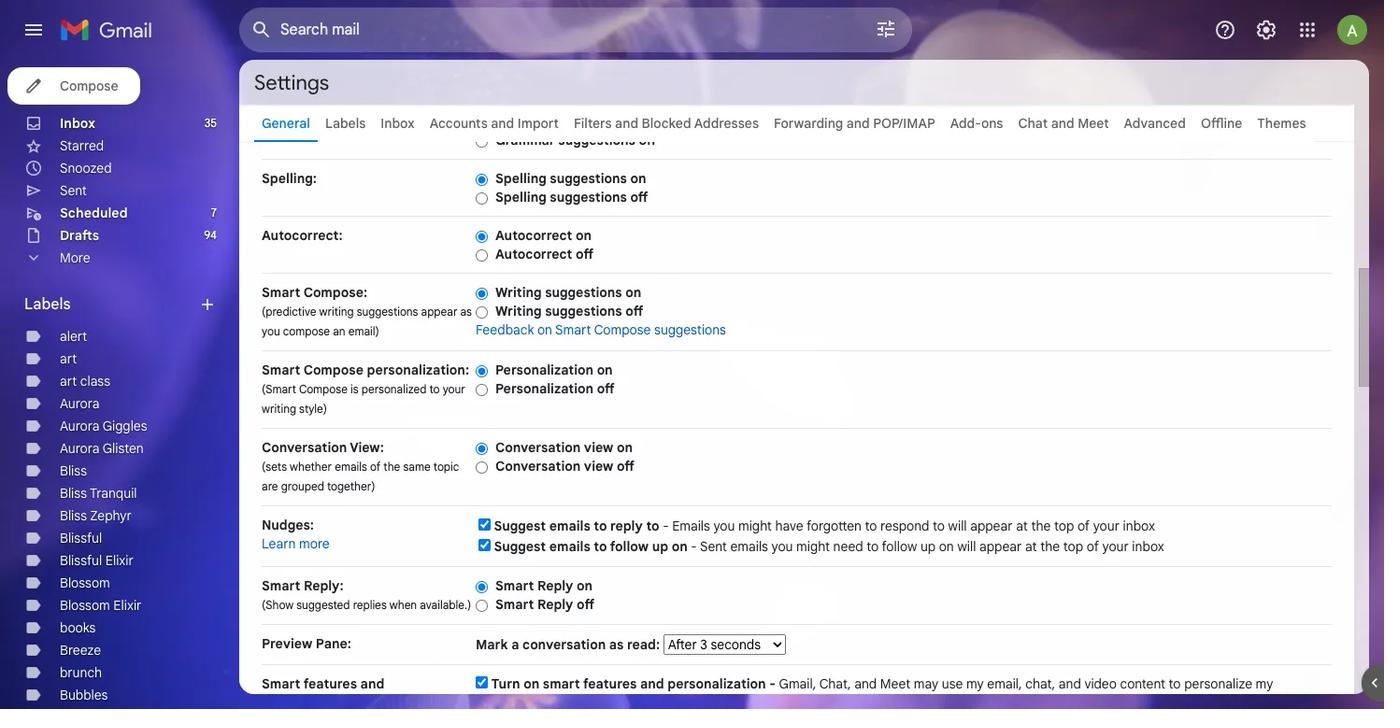 Task type: vqa. For each thing, say whether or not it's contained in the screenshot.


Task type: locate. For each thing, give the bounding box(es) containing it.
smart
[[543, 676, 580, 693], [619, 695, 653, 710]]

0 horizontal spatial labels
[[24, 295, 71, 314]]

reply up the smart reply off
[[538, 578, 574, 595]]

will inside gmail, chat, and meet may use my email, chat, and video content to personalize my experience and provide smart features. if i opt out, such features will be turned off.
[[865, 695, 884, 710]]

1 horizontal spatial meet
[[1078, 115, 1110, 132]]

blissful down blissful link
[[60, 553, 102, 569]]

learn more link
[[262, 536, 330, 553]]

aurora down art class link
[[60, 396, 100, 412]]

smart up provide
[[543, 676, 580, 693]]

- down emails
[[691, 539, 697, 555]]

smart for smart compose: (predictive writing suggestions appear as you compose an email)
[[262, 284, 301, 301]]

writing
[[496, 284, 542, 301], [496, 303, 542, 320]]

off up mark a conversation as read:
[[577, 597, 595, 613]]

1 vertical spatial of
[[1078, 518, 1090, 535]]

1 autocorrect from the top
[[496, 227, 573, 244]]

you for might
[[714, 518, 735, 535]]

0 horizontal spatial as
[[461, 305, 472, 319]]

chat and meet
[[1019, 115, 1110, 132]]

1 art from the top
[[60, 351, 77, 367]]

nudges:
[[262, 517, 314, 534]]

you right emails
[[714, 518, 735, 535]]

when
[[390, 598, 417, 612]]

inbox up starred on the top of page
[[60, 115, 95, 132]]

1 vertical spatial reply
[[538, 597, 574, 613]]

smart for smart features and personalization:
[[262, 676, 301, 693]]

bliss
[[60, 463, 87, 480], [60, 485, 87, 502], [60, 508, 87, 525]]

conversation for conversation view on
[[496, 439, 581, 456]]

appear inside smart compose: (predictive writing suggestions appear as you compose an email)
[[421, 305, 458, 319]]

accounts
[[430, 115, 488, 132]]

writing down compose: on the left top of page
[[319, 305, 354, 319]]

to right respond
[[933, 518, 945, 535]]

smart up (predictive
[[262, 284, 301, 301]]

labels link
[[325, 115, 366, 132]]

smart for smart compose personalization: (smart compose is personalized to your writing style)
[[262, 362, 301, 379]]

0 vertical spatial at
[[1017, 518, 1028, 535]]

my right personalize
[[1256, 676, 1274, 693]]

follow down "reply"
[[610, 539, 649, 555]]

conversation up whether
[[262, 439, 347, 456]]

emails inside conversation view: (sets whether emails of the same topic are grouped together)
[[335, 460, 367, 474]]

blissful down bliss zephyr
[[60, 530, 102, 547]]

scheduled
[[60, 205, 128, 222]]

reply down smart reply on
[[538, 597, 574, 613]]

feedback
[[476, 322, 534, 338]]

reply
[[538, 578, 574, 595], [538, 597, 574, 613]]

1 horizontal spatial sent
[[700, 539, 727, 555]]

chat
[[1019, 115, 1048, 132]]

2 vertical spatial appear
[[980, 539, 1022, 555]]

bliss up blissful link
[[60, 508, 87, 525]]

1 view from the top
[[584, 439, 614, 456]]

conversation down conversation view on on the bottom left
[[496, 458, 581, 475]]

personalization off
[[496, 381, 615, 397]]

features up provide
[[583, 676, 637, 693]]

2 blissful from the top
[[60, 553, 102, 569]]

Smart Reply on radio
[[476, 581, 488, 595]]

i
[[724, 695, 727, 710]]

1 follow from the left
[[610, 539, 649, 555]]

aurora for aurora glisten
[[60, 440, 100, 457]]

inbox
[[1124, 518, 1156, 535], [1133, 539, 1165, 555]]

2 suggest from the top
[[494, 539, 546, 555]]

2 inbox link from the left
[[381, 115, 415, 132]]

elixir
[[105, 553, 134, 569], [113, 598, 142, 614]]

meet up be
[[881, 676, 911, 693]]

smart down preview
[[262, 676, 301, 693]]

conversation
[[262, 439, 347, 456], [496, 439, 581, 456], [496, 458, 581, 475]]

2 art from the top
[[60, 373, 77, 390]]

1 vertical spatial writing
[[262, 402, 296, 416]]

inbox right "labels" "link"
[[381, 115, 415, 132]]

to right 'content'
[[1169, 676, 1182, 693]]

0 vertical spatial elixir
[[105, 553, 134, 569]]

compose button
[[7, 67, 141, 105]]

and down "replies"
[[361, 676, 385, 693]]

elixir for blissful elixir
[[105, 553, 134, 569]]

view:
[[350, 439, 384, 456]]

2 bliss from the top
[[60, 485, 87, 502]]

you down (predictive
[[262, 324, 280, 338]]

features inside gmail, chat, and meet may use my email, chat, and video content to personalize my experience and provide smart features. if i opt out, such features will be turned off.
[[812, 695, 862, 710]]

1 horizontal spatial personalization:
[[367, 362, 469, 379]]

personalized
[[362, 382, 427, 396]]

1 blossom from the top
[[60, 575, 110, 592]]

Personalization off radio
[[476, 383, 488, 397]]

smart for smart reply: (show suggested replies when available.)
[[262, 578, 301, 595]]

0 horizontal spatial smart
[[543, 676, 580, 693]]

0 vertical spatial suggest
[[494, 518, 546, 535]]

aurora for aurora giggles
[[60, 418, 100, 435]]

0 vertical spatial spelling
[[496, 170, 547, 187]]

1 vertical spatial the
[[1032, 518, 1051, 535]]

off for writing suggestions off
[[626, 303, 644, 320]]

bliss for bliss link
[[60, 463, 87, 480]]

2 vertical spatial of
[[1087, 539, 1100, 555]]

conversation view off
[[496, 458, 635, 475]]

smart up (show
[[262, 578, 301, 595]]

1 horizontal spatial as
[[609, 637, 624, 654]]

0 horizontal spatial my
[[967, 676, 984, 693]]

main menu image
[[22, 19, 45, 41]]

smart for smart reply on
[[496, 578, 534, 595]]

conversation inside conversation view: (sets whether emails of the same topic are grouped together)
[[262, 439, 347, 456]]

2 my from the left
[[1256, 676, 1274, 693]]

1 vertical spatial elixir
[[113, 598, 142, 614]]

import
[[518, 115, 559, 132]]

0 vertical spatial your
[[443, 382, 466, 396]]

0 vertical spatial of
[[370, 460, 381, 474]]

0 vertical spatial labels
[[325, 115, 366, 132]]

off for conversation view off
[[617, 458, 635, 475]]

1 horizontal spatial inbox link
[[381, 115, 415, 132]]

settings image
[[1256, 19, 1278, 41]]

smart down turn on smart features and personalization - at bottom
[[619, 695, 653, 710]]

learn
[[262, 536, 296, 553]]

alert link
[[60, 328, 87, 345]]

0 vertical spatial might
[[739, 518, 772, 535]]

2 horizontal spatial -
[[770, 676, 776, 693]]

view for off
[[584, 458, 614, 475]]

- up out,
[[770, 676, 776, 693]]

suggestions for spelling suggestions off
[[550, 189, 627, 206]]

experience
[[476, 695, 542, 710]]

Spelling suggestions off radio
[[476, 192, 488, 206]]

2 spelling from the top
[[496, 189, 547, 206]]

to left respond
[[865, 518, 878, 535]]

writing down (smart
[[262, 402, 296, 416]]

follow
[[610, 539, 649, 555], [882, 539, 918, 555]]

1 vertical spatial writing
[[496, 303, 542, 320]]

- for personalization
[[770, 676, 776, 693]]

2 vertical spatial aurora
[[60, 440, 100, 457]]

0 horizontal spatial follow
[[610, 539, 649, 555]]

None search field
[[239, 7, 913, 52]]

features down chat, on the bottom right of page
[[812, 695, 862, 710]]

aurora up bliss link
[[60, 440, 100, 457]]

sent inside labels navigation
[[60, 182, 87, 199]]

art for art link
[[60, 351, 77, 367]]

emails left "reply"
[[550, 518, 591, 535]]

personalization: down preview pane: on the left of page
[[262, 695, 364, 710]]

1 vertical spatial smart
[[619, 695, 653, 710]]

blossom down blissful elixir link
[[60, 575, 110, 592]]

1 vertical spatial inbox
[[1133, 539, 1165, 555]]

1 vertical spatial suggest
[[494, 539, 546, 555]]

sent down emails
[[700, 539, 727, 555]]

0 vertical spatial top
[[1055, 518, 1075, 535]]

3 aurora from the top
[[60, 440, 100, 457]]

1 vertical spatial art
[[60, 373, 77, 390]]

aurora glisten link
[[60, 440, 144, 457]]

1 suggest from the top
[[494, 518, 546, 535]]

use
[[942, 676, 964, 693]]

0 vertical spatial meet
[[1078, 115, 1110, 132]]

0 horizontal spatial sent
[[60, 182, 87, 199]]

1 horizontal spatial inbox
[[381, 115, 415, 132]]

will
[[949, 518, 967, 535], [958, 539, 977, 555], [865, 695, 884, 710]]

inbox link up starred on the top of page
[[60, 115, 95, 132]]

off right the "filters"
[[639, 132, 657, 149]]

aurora giggles
[[60, 418, 147, 435]]

advanced
[[1125, 115, 1187, 132]]

conversation up conversation view off
[[496, 439, 581, 456]]

might down suggest emails to reply to - emails you might have forgotten to respond to will appear at the top of your inbox
[[797, 539, 830, 555]]

view
[[584, 439, 614, 456], [584, 458, 614, 475]]

writing inside smart compose: (predictive writing suggestions appear as you compose an email)
[[319, 305, 354, 319]]

conversation for conversation view: (sets whether emails of the same topic are grouped together)
[[262, 439, 347, 456]]

settings
[[254, 70, 329, 95]]

compose down 'gmail' image
[[60, 78, 118, 94]]

bliss up 'bliss tranquil'
[[60, 463, 87, 480]]

smart inside 'smart compose personalization: (smart compose is personalized to your writing style)'
[[262, 362, 301, 379]]

smart up (smart
[[262, 362, 301, 379]]

labels for labels heading
[[24, 295, 71, 314]]

spelling down grammar
[[496, 170, 547, 187]]

0 vertical spatial appear
[[421, 305, 458, 319]]

sent
[[60, 182, 87, 199], [700, 539, 727, 555]]

tranquil
[[90, 485, 137, 502]]

1 horizontal spatial follow
[[882, 539, 918, 555]]

smart right smart reply off radio
[[496, 597, 534, 613]]

0 vertical spatial personalization
[[496, 362, 594, 379]]

1 aurora from the top
[[60, 396, 100, 412]]

blissful for blissful link
[[60, 530, 102, 547]]

art down art link
[[60, 373, 77, 390]]

are
[[262, 480, 278, 494]]

elixir for blossom elixir
[[113, 598, 142, 614]]

personalization down personalization on
[[496, 381, 594, 397]]

0 horizontal spatial might
[[739, 518, 772, 535]]

spelling:
[[262, 170, 317, 187]]

bliss zephyr
[[60, 508, 132, 525]]

1 vertical spatial your
[[1094, 518, 1120, 535]]

smart down 'writing suggestions off'
[[556, 322, 591, 338]]

as inside smart compose: (predictive writing suggestions appear as you compose an email)
[[461, 305, 472, 319]]

2 vertical spatial you
[[772, 539, 793, 555]]

Smart Reply off radio
[[476, 599, 488, 613]]

0 vertical spatial personalization:
[[367, 362, 469, 379]]

1 vertical spatial spelling
[[496, 189, 547, 206]]

0 horizontal spatial writing
[[262, 402, 296, 416]]

and left import at left top
[[491, 115, 515, 132]]

1 reply from the top
[[538, 578, 574, 595]]

1 inbox link from the left
[[60, 115, 95, 132]]

2 aurora from the top
[[60, 418, 100, 435]]

sent down snoozed
[[60, 182, 87, 199]]

2 personalization from the top
[[496, 381, 594, 397]]

bliss zephyr link
[[60, 508, 132, 525]]

view down conversation view on on the bottom left
[[584, 458, 614, 475]]

inbox
[[60, 115, 95, 132], [381, 115, 415, 132]]

gmail,
[[779, 676, 817, 693]]

1 blissful from the top
[[60, 530, 102, 547]]

and left provide
[[545, 695, 568, 710]]

to right personalized
[[430, 382, 440, 396]]

0 vertical spatial blissful
[[60, 530, 102, 547]]

emails
[[673, 518, 711, 535]]

0 vertical spatial writing
[[496, 284, 542, 301]]

1 vertical spatial aurora
[[60, 418, 100, 435]]

advanced link
[[1125, 115, 1187, 132]]

1 vertical spatial meet
[[881, 676, 911, 693]]

glisten
[[103, 440, 144, 457]]

compose inside "compose" button
[[60, 78, 118, 94]]

0 horizontal spatial up
[[652, 539, 669, 555]]

2 inbox from the left
[[381, 115, 415, 132]]

1 writing from the top
[[496, 284, 542, 301]]

1 vertical spatial -
[[691, 539, 697, 555]]

suggestions for grammar suggestions off
[[559, 132, 636, 149]]

conversation view on
[[496, 439, 633, 456]]

3 bliss from the top
[[60, 508, 87, 525]]

books
[[60, 620, 96, 637]]

labels up alert
[[24, 295, 71, 314]]

grouped
[[281, 480, 324, 494]]

blossom
[[60, 575, 110, 592], [60, 598, 110, 614]]

0 vertical spatial -
[[663, 518, 669, 535]]

writing for writing suggestions on
[[496, 284, 542, 301]]

0 vertical spatial bliss
[[60, 463, 87, 480]]

1 vertical spatial personalization
[[496, 381, 594, 397]]

labels inside navigation
[[24, 295, 71, 314]]

1 vertical spatial view
[[584, 458, 614, 475]]

autocorrect:
[[262, 227, 343, 244]]

at
[[1017, 518, 1028, 535], [1026, 539, 1038, 555]]

2 view from the top
[[584, 458, 614, 475]]

same
[[403, 460, 431, 474]]

bliss link
[[60, 463, 87, 480]]

follow down respond
[[882, 539, 918, 555]]

1 horizontal spatial -
[[691, 539, 697, 555]]

Search mail text field
[[281, 21, 823, 39]]

might left have
[[739, 518, 772, 535]]

2 writing from the top
[[496, 303, 542, 320]]

2 vertical spatial the
[[1041, 539, 1061, 555]]

smart inside smart features and personalization:
[[262, 676, 301, 693]]

reply for on
[[538, 578, 574, 595]]

search mail image
[[245, 13, 279, 47]]

smart inside the smart reply: (show suggested replies when available.)
[[262, 578, 301, 595]]

1 vertical spatial you
[[714, 518, 735, 535]]

your
[[443, 382, 466, 396], [1094, 518, 1120, 535], [1103, 539, 1129, 555]]

off up feedback on smart compose suggestions link
[[626, 303, 644, 320]]

1 personalization from the top
[[496, 362, 594, 379]]

2 autocorrect from the top
[[496, 246, 573, 263]]

themes link
[[1258, 115, 1307, 132]]

1 up from the left
[[652, 539, 669, 555]]

1 vertical spatial bliss
[[60, 485, 87, 502]]

0 vertical spatial the
[[384, 460, 401, 474]]

Autocorrect on radio
[[476, 230, 488, 244]]

1 vertical spatial autocorrect
[[496, 246, 573, 263]]

1 inbox from the left
[[60, 115, 95, 132]]

emails up together) in the bottom of the page
[[335, 460, 367, 474]]

suggestions inside smart compose: (predictive writing suggestions appear as you compose an email)
[[357, 305, 418, 319]]

view up conversation view off
[[584, 439, 614, 456]]

support image
[[1215, 19, 1237, 41]]

meet right chat
[[1078, 115, 1110, 132]]

2 vertical spatial -
[[770, 676, 776, 693]]

off
[[639, 132, 657, 149], [631, 189, 648, 206], [576, 246, 594, 263], [626, 303, 644, 320], [597, 381, 615, 397], [617, 458, 635, 475], [577, 597, 595, 613]]

as left the read:
[[609, 637, 624, 654]]

my right the use
[[967, 676, 984, 693]]

2 reply from the top
[[538, 597, 574, 613]]

35
[[205, 116, 217, 130]]

autocorrect down autocorrect on
[[496, 246, 573, 263]]

2 up from the left
[[921, 539, 936, 555]]

Writing suggestions on radio
[[476, 287, 488, 301]]

0 horizontal spatial features
[[304, 676, 357, 693]]

advanced search options image
[[868, 10, 905, 48]]

0 vertical spatial aurora
[[60, 396, 100, 412]]

blossom down blossom link
[[60, 598, 110, 614]]

0 vertical spatial sent
[[60, 182, 87, 199]]

blissful
[[60, 530, 102, 547], [60, 553, 102, 569]]

personalization for personalization off
[[496, 381, 594, 397]]

gmail, chat, and meet may use my email, chat, and video content to personalize my experience and provide smart features. if i opt out, such features will be turned off.
[[476, 676, 1274, 710]]

style)
[[299, 402, 327, 416]]

0 vertical spatial blossom
[[60, 575, 110, 592]]

chat,
[[820, 676, 852, 693]]

Writing suggestions off radio
[[476, 306, 488, 320]]

2 vertical spatial will
[[865, 695, 884, 710]]

1 spelling from the top
[[496, 170, 547, 187]]

0 vertical spatial reply
[[538, 578, 574, 595]]

1 vertical spatial might
[[797, 539, 830, 555]]

labels
[[325, 115, 366, 132], [24, 295, 71, 314]]

smart inside smart compose: (predictive writing suggestions appear as you compose an email)
[[262, 284, 301, 301]]

turned
[[905, 695, 945, 710]]

writing up the feedback
[[496, 303, 542, 320]]

inbox link
[[60, 115, 95, 132], [381, 115, 415, 132]]

compose up style) on the left of the page
[[299, 382, 348, 396]]

reply for off
[[538, 597, 574, 613]]

(predictive
[[262, 305, 316, 319]]

0 horizontal spatial you
[[262, 324, 280, 338]]

1 horizontal spatial you
[[714, 518, 735, 535]]

as left writing suggestions off 'radio'
[[461, 305, 472, 319]]

personalization for personalization on
[[496, 362, 594, 379]]

bliss down bliss link
[[60, 485, 87, 502]]

spelling right spelling suggestions off radio
[[496, 189, 547, 206]]

2 horizontal spatial you
[[772, 539, 793, 555]]

1 horizontal spatial up
[[921, 539, 936, 555]]

1 vertical spatial labels
[[24, 295, 71, 314]]

off up "reply"
[[617, 458, 635, 475]]

elixir down blissful elixir at left
[[113, 598, 142, 614]]

1 horizontal spatial smart
[[619, 695, 653, 710]]

suggest for suggest emails to reply to - emails you might have forgotten to respond to will appear at the top of your inbox
[[494, 518, 546, 535]]

feedback on smart compose suggestions link
[[476, 322, 726, 338]]

off up writing suggestions on
[[576, 246, 594, 263]]

off down spelling suggestions on
[[631, 189, 648, 206]]

aurora down "aurora" link
[[60, 418, 100, 435]]

0 vertical spatial art
[[60, 351, 77, 367]]

blissful elixir link
[[60, 553, 134, 569]]

smart right smart reply on option
[[496, 578, 534, 595]]

1 vertical spatial blossom
[[60, 598, 110, 614]]

chat and meet link
[[1019, 115, 1110, 132]]

None checkbox
[[479, 540, 491, 552], [476, 677, 488, 689], [479, 540, 491, 552], [476, 677, 488, 689]]

1 bliss from the top
[[60, 463, 87, 480]]

starred link
[[60, 137, 104, 154]]

labels right general
[[325, 115, 366, 132]]

1 my from the left
[[967, 676, 984, 693]]

if
[[713, 695, 721, 710]]

1 horizontal spatial might
[[797, 539, 830, 555]]

you inside smart compose: (predictive writing suggestions appear as you compose an email)
[[262, 324, 280, 338]]

inbox link right "labels" "link"
[[381, 115, 415, 132]]

- left emails
[[663, 518, 669, 535]]

writing
[[319, 305, 354, 319], [262, 402, 296, 416]]

0 vertical spatial you
[[262, 324, 280, 338]]

elixir up blossom link
[[105, 553, 134, 569]]

meet inside gmail, chat, and meet may use my email, chat, and video content to personalize my experience and provide smart features. if i opt out, such features will be turned off.
[[881, 676, 911, 693]]

0 vertical spatial writing
[[319, 305, 354, 319]]

autocorrect up autocorrect off
[[496, 227, 573, 244]]

art down alert link
[[60, 351, 77, 367]]

1 vertical spatial personalization:
[[262, 695, 364, 710]]

None checkbox
[[479, 519, 491, 531]]

might
[[739, 518, 772, 535], [797, 539, 830, 555]]

Personalization on radio
[[476, 365, 488, 379]]

on
[[631, 170, 647, 187], [576, 227, 592, 244], [626, 284, 642, 301], [538, 322, 553, 338], [597, 362, 613, 379], [617, 439, 633, 456], [672, 539, 688, 555], [940, 539, 955, 555], [577, 578, 593, 595], [524, 676, 540, 693]]

features down pane:
[[304, 676, 357, 693]]

writing right the writing suggestions on radio
[[496, 284, 542, 301]]

out,
[[754, 695, 777, 710]]

1 horizontal spatial writing
[[319, 305, 354, 319]]

opt
[[731, 695, 751, 710]]

you down have
[[772, 539, 793, 555]]

0 horizontal spatial inbox
[[60, 115, 95, 132]]

brunch link
[[60, 665, 102, 682]]

personalization up personalization off
[[496, 362, 594, 379]]

1 horizontal spatial my
[[1256, 676, 1274, 693]]

0 vertical spatial inbox
[[1124, 518, 1156, 535]]

0 horizontal spatial personalization:
[[262, 695, 364, 710]]

2 blossom from the top
[[60, 598, 110, 614]]

and right chat, on the bottom right of page
[[855, 676, 877, 693]]

0 horizontal spatial -
[[663, 518, 669, 535]]

books link
[[60, 620, 96, 637]]

1 horizontal spatial features
[[583, 676, 637, 693]]

your inside 'smart compose personalization: (smart compose is personalized to your writing style)'
[[443, 382, 466, 396]]

0 horizontal spatial inbox link
[[60, 115, 95, 132]]

giggles
[[103, 418, 147, 435]]

0 vertical spatial autocorrect
[[496, 227, 573, 244]]

0 vertical spatial as
[[461, 305, 472, 319]]

personalization: up personalized
[[367, 362, 469, 379]]

view for on
[[584, 439, 614, 456]]



Task type: describe. For each thing, give the bounding box(es) containing it.
off for smart reply off
[[577, 597, 595, 613]]

have
[[776, 518, 804, 535]]

smart compose personalization: (smart compose is personalized to your writing style)
[[262, 362, 469, 416]]

suggestions for spelling suggestions on
[[550, 170, 627, 187]]

off down personalization on
[[597, 381, 615, 397]]

features inside smart features and personalization:
[[304, 676, 357, 693]]

Conversation view off radio
[[476, 461, 488, 475]]

to right need
[[867, 539, 879, 555]]

compose down 'writing suggestions off'
[[594, 322, 651, 338]]

to right "reply"
[[647, 518, 660, 535]]

may
[[914, 676, 939, 693]]

smart for smart reply off
[[496, 597, 534, 613]]

suggestions for writing suggestions off
[[545, 303, 622, 320]]

bubbles link
[[60, 687, 108, 704]]

Spelling suggestions on radio
[[476, 173, 488, 187]]

suggest emails to follow up on - sent emails you might need to follow up on will appear at the top of your inbox
[[494, 539, 1165, 555]]

video
[[1085, 676, 1117, 693]]

art class
[[60, 373, 110, 390]]

mark
[[476, 637, 508, 654]]

the inside conversation view: (sets whether emails of the same topic are grouped together)
[[384, 460, 401, 474]]

bliss tranquil
[[60, 485, 137, 502]]

zephyr
[[90, 508, 132, 525]]

labels navigation
[[0, 60, 239, 710]]

and inside smart features and personalization:
[[361, 676, 385, 693]]

personalization: inside 'smart compose personalization: (smart compose is personalized to your writing style)'
[[367, 362, 469, 379]]

forwarding and pop/imap
[[774, 115, 936, 132]]

blossom for blossom link
[[60, 575, 110, 592]]

autocorrect for autocorrect on
[[496, 227, 573, 244]]

turn
[[491, 676, 521, 693]]

alert
[[60, 328, 87, 345]]

(show
[[262, 598, 294, 612]]

writing inside 'smart compose personalization: (smart compose is personalized to your writing style)'
[[262, 402, 296, 416]]

Conversation view on radio
[[476, 442, 488, 456]]

autocorrect for autocorrect off
[[496, 246, 573, 263]]

aurora for "aurora" link
[[60, 396, 100, 412]]

an
[[333, 324, 346, 338]]

filters
[[574, 115, 612, 132]]

add-ons link
[[951, 115, 1004, 132]]

is
[[351, 382, 359, 396]]

bliss for bliss tranquil
[[60, 485, 87, 502]]

- for on
[[691, 539, 697, 555]]

1 vertical spatial as
[[609, 637, 624, 654]]

content
[[1121, 676, 1166, 693]]

labels heading
[[24, 295, 198, 314]]

breeze link
[[60, 642, 101, 659]]

reply:
[[304, 578, 344, 595]]

conversation view: (sets whether emails of the same topic are grouped together)
[[262, 439, 459, 494]]

email,
[[988, 676, 1023, 693]]

and right the "filters"
[[615, 115, 639, 132]]

art link
[[60, 351, 77, 367]]

suggestions for writing suggestions on
[[545, 284, 622, 301]]

class
[[80, 373, 110, 390]]

art for art class
[[60, 373, 77, 390]]

whether
[[290, 460, 332, 474]]

add-ons
[[951, 115, 1004, 132]]

read:
[[627, 637, 660, 654]]

need
[[834, 539, 864, 555]]

0 vertical spatial will
[[949, 518, 967, 535]]

off for grammar suggestions off
[[639, 132, 657, 149]]

suggest for suggest emails to follow up on - sent emails you might need to follow up on will appear at the top of your inbox
[[494, 539, 546, 555]]

filters and blocked addresses
[[574, 115, 759, 132]]

scheduled link
[[60, 205, 128, 222]]

and left 'pop/imap'
[[847, 115, 870, 132]]

of inside conversation view: (sets whether emails of the same topic are grouped together)
[[370, 460, 381, 474]]

2 vertical spatial your
[[1103, 539, 1129, 555]]

such
[[780, 695, 809, 710]]

bubbles
[[60, 687, 108, 704]]

personalization on
[[496, 362, 613, 379]]

aurora link
[[60, 396, 100, 412]]

personalization: inside smart features and personalization:
[[262, 695, 364, 710]]

pane:
[[316, 636, 352, 653]]

bliss tranquil link
[[60, 485, 137, 502]]

be
[[887, 695, 902, 710]]

autocorrect on
[[496, 227, 592, 244]]

blissful elixir
[[60, 553, 134, 569]]

snoozed
[[60, 160, 112, 177]]

Autocorrect off radio
[[476, 249, 488, 263]]

bliss for bliss zephyr
[[60, 508, 87, 525]]

turn on smart features and personalization -
[[491, 676, 779, 693]]

1 vertical spatial will
[[958, 539, 977, 555]]

preview
[[262, 636, 313, 653]]

nudges: learn more
[[262, 517, 330, 553]]

blissful link
[[60, 530, 102, 547]]

a
[[512, 637, 519, 654]]

blossom link
[[60, 575, 110, 592]]

to left "reply"
[[594, 518, 607, 535]]

to inside 'smart compose personalization: (smart compose is personalized to your writing style)'
[[430, 382, 440, 396]]

personalize
[[1185, 676, 1253, 693]]

smart compose: (predictive writing suggestions appear as you compose an email)
[[262, 284, 472, 338]]

1 vertical spatial sent
[[700, 539, 727, 555]]

1 vertical spatial top
[[1064, 539, 1084, 555]]

gmail image
[[60, 11, 162, 49]]

mark a conversation as read:
[[476, 637, 664, 654]]

smart reply on
[[496, 578, 593, 595]]

blossom elixir link
[[60, 598, 142, 614]]

forgotten
[[807, 518, 862, 535]]

autocorrect off
[[496, 246, 594, 263]]

sent link
[[60, 182, 87, 199]]

to up the smart reply off
[[594, 539, 607, 555]]

(sets
[[262, 460, 287, 474]]

chat,
[[1026, 676, 1056, 693]]

spelling for spelling suggestions on
[[496, 170, 547, 187]]

spelling for spelling suggestions off
[[496, 189, 547, 206]]

and right chat,
[[1059, 676, 1082, 693]]

you for compose
[[262, 324, 280, 338]]

compose up is
[[304, 362, 364, 379]]

labels for "labels" "link"
[[325, 115, 366, 132]]

topic
[[434, 460, 459, 474]]

ons
[[982, 115, 1004, 132]]

conversation for conversation view off
[[496, 458, 581, 475]]

smart inside gmail, chat, and meet may use my email, chat, and video content to personalize my experience and provide smart features. if i opt out, such features will be turned off.
[[619, 695, 653, 710]]

drafts
[[60, 227, 99, 244]]

filters and blocked addresses link
[[574, 115, 759, 132]]

94
[[204, 228, 217, 242]]

emails up smart reply on
[[550, 539, 591, 555]]

and up "features."
[[640, 676, 665, 693]]

blossom for blossom elixir
[[60, 598, 110, 614]]

writing for writing suggestions off
[[496, 303, 542, 320]]

writing suggestions on
[[496, 284, 642, 301]]

general link
[[262, 115, 310, 132]]

1 vertical spatial appear
[[971, 518, 1013, 535]]

inbox inside labels navigation
[[60, 115, 95, 132]]

and right chat
[[1052, 115, 1075, 132]]

conversation
[[523, 637, 606, 654]]

forwarding
[[774, 115, 844, 132]]

general
[[262, 115, 310, 132]]

blocked
[[642, 115, 692, 132]]

Grammar suggestions off radio
[[476, 134, 488, 149]]

breeze
[[60, 642, 101, 659]]

blissful for blissful elixir
[[60, 553, 102, 569]]

provide
[[571, 695, 616, 710]]

more button
[[0, 247, 224, 269]]

2 follow from the left
[[882, 539, 918, 555]]

aurora giggles link
[[60, 418, 147, 435]]

off for spelling suggestions off
[[631, 189, 648, 206]]

emails down suggest emails to reply to - emails you might have forgotten to respond to will appear at the top of your inbox
[[731, 539, 769, 555]]

replies
[[353, 598, 387, 612]]

0 vertical spatial smart
[[543, 676, 580, 693]]

pop/imap
[[874, 115, 936, 132]]

spelling suggestions on
[[496, 170, 647, 187]]

more
[[60, 250, 90, 266]]

to inside gmail, chat, and meet may use my email, chat, and video content to personalize my experience and provide smart features. if i opt out, such features will be turned off.
[[1169, 676, 1182, 693]]

1 vertical spatial at
[[1026, 539, 1038, 555]]

available.)
[[420, 598, 472, 612]]



